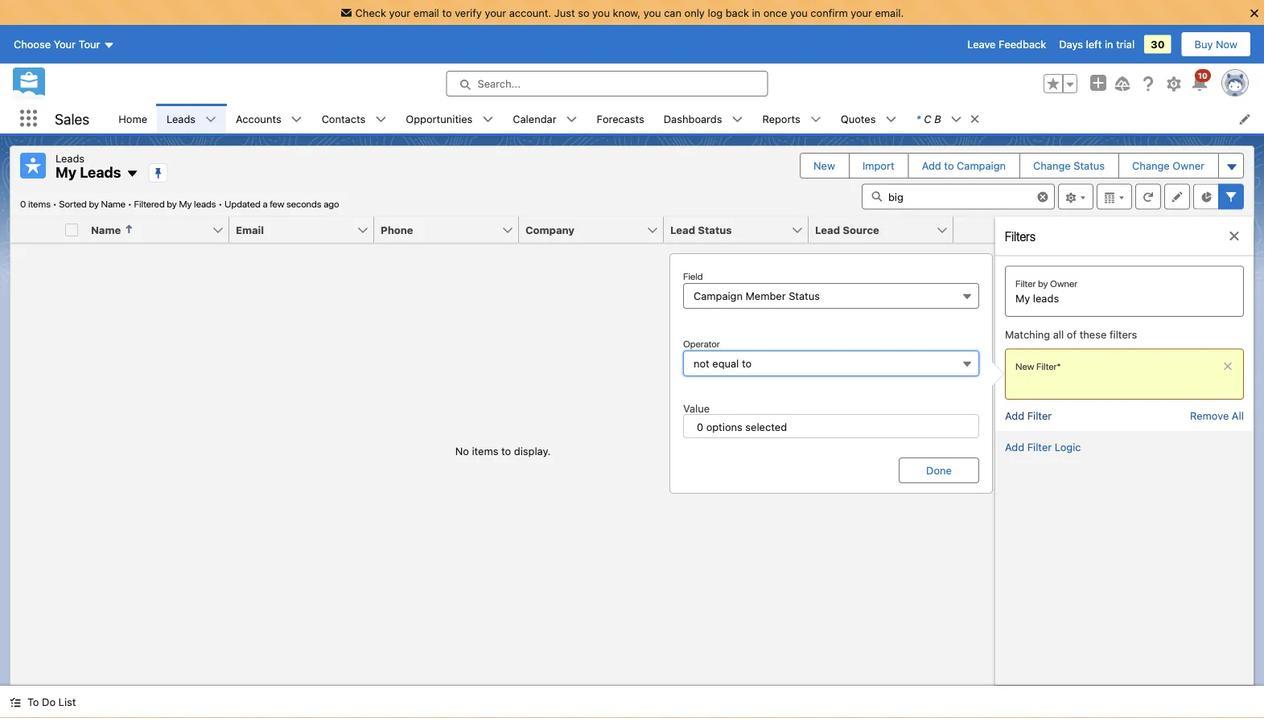 Task type: describe. For each thing, give the bounding box(es) containing it.
dashboards
[[664, 113, 722, 125]]

to do list
[[27, 697, 76, 709]]

lead for lead status
[[671, 224, 696, 236]]

all
[[1232, 410, 1244, 422]]

now
[[1216, 38, 1238, 50]]

1 horizontal spatial by
[[167, 198, 177, 210]]

confirm
[[811, 6, 848, 19]]

matching
[[1005, 328, 1051, 340]]

0 horizontal spatial by
[[89, 198, 99, 210]]

choose your tour
[[14, 38, 100, 50]]

b
[[935, 113, 941, 125]]

updated
[[225, 198, 261, 210]]

dashboards list item
[[654, 104, 753, 134]]

2 vertical spatial status
[[789, 290, 820, 302]]

3 you from the left
[[790, 6, 808, 19]]

list item containing *
[[907, 104, 988, 134]]

add for add to campaign
[[922, 160, 942, 172]]

new for new filter *
[[1016, 361, 1035, 372]]

my leads status
[[20, 198, 225, 210]]

source
[[843, 224, 880, 236]]

dashboards link
[[654, 104, 732, 134]]

none search field inside my leads|leads|list view element
[[862, 184, 1055, 210]]

home link
[[109, 104, 157, 134]]

back
[[726, 6, 749, 19]]

items for no
[[472, 445, 499, 457]]

trial
[[1117, 38, 1135, 50]]

accounts
[[236, 113, 281, 125]]

leave feedback
[[968, 38, 1047, 50]]

once
[[764, 6, 788, 19]]

add filter logic button
[[1005, 441, 1081, 453]]

owner inside filter by owner my leads
[[1050, 278, 1078, 289]]

can
[[664, 6, 682, 19]]

forecasts
[[597, 113, 645, 125]]

2 you from the left
[[644, 6, 661, 19]]

text default image for leads
[[205, 114, 217, 125]]

add for add filter
[[1005, 410, 1025, 422]]

0 inside my leads|leads|list view element
[[20, 198, 26, 210]]

change owner
[[1133, 160, 1205, 172]]

change status button
[[1021, 154, 1118, 178]]

* c b
[[916, 113, 941, 125]]

done
[[927, 465, 952, 477]]

contacts link
[[312, 104, 375, 134]]

3 your from the left
[[851, 6, 873, 19]]

to inside add to campaign button
[[944, 160, 954, 172]]

name inside button
[[91, 224, 121, 236]]

filter for new filter *
[[1037, 361, 1057, 372]]

lead source
[[815, 224, 880, 236]]

Search My Leads list view. search field
[[862, 184, 1055, 210]]

just
[[554, 6, 575, 19]]

dialog containing campaign member status
[[670, 254, 1005, 494]]

home
[[119, 113, 147, 125]]

Field button
[[683, 283, 980, 309]]

company
[[526, 224, 575, 236]]

list containing home
[[109, 104, 1265, 134]]

quotes list item
[[831, 104, 907, 134]]

lead source button
[[809, 217, 936, 243]]

2 your from the left
[[485, 6, 506, 19]]

tour
[[79, 38, 100, 50]]

equal
[[713, 358, 739, 370]]

items for 0
[[28, 198, 51, 210]]

no items to display.
[[455, 445, 551, 457]]

log
[[708, 6, 723, 19]]

filter for add filter
[[1028, 410, 1052, 422]]

selected
[[746, 421, 787, 433]]

add filter logic
[[1005, 441, 1081, 453]]

seconds
[[287, 198, 322, 210]]

reports list item
[[753, 104, 831, 134]]

contacts list item
[[312, 104, 396, 134]]

2 • from the left
[[128, 198, 132, 210]]

these
[[1080, 328, 1107, 340]]

Operator button
[[683, 351, 980, 377]]

calendar list item
[[503, 104, 587, 134]]

your
[[54, 38, 76, 50]]

days left in trial
[[1059, 38, 1135, 50]]

filtered
[[134, 198, 165, 210]]

to do list button
[[0, 687, 86, 719]]

3 • from the left
[[218, 198, 222, 210]]

search...
[[478, 78, 521, 90]]

so
[[578, 6, 590, 19]]

email element
[[229, 217, 384, 243]]

0 vertical spatial leads
[[194, 198, 216, 210]]

email
[[414, 6, 439, 19]]

filter inside filter by owner my leads
[[1016, 278, 1036, 289]]

1 your from the left
[[389, 6, 411, 19]]

0 items • sorted by name • filtered by my leads • updated a few seconds ago
[[20, 198, 339, 210]]

value 0 options selected
[[683, 402, 787, 433]]

text default image for calendar
[[566, 114, 578, 125]]

text default image for reports
[[810, 114, 822, 125]]

text default image for opportunities
[[482, 114, 494, 125]]

status for lead status
[[698, 224, 732, 236]]

value
[[683, 402, 710, 415]]

1 vertical spatial my
[[179, 198, 192, 210]]

text default image for dashboards
[[732, 114, 743, 125]]

field
[[683, 270, 703, 282]]

quotes link
[[831, 104, 886, 134]]

to right email
[[442, 6, 452, 19]]

owner inside 'button'
[[1173, 160, 1205, 172]]

leads down sales
[[56, 152, 85, 164]]

cell inside my leads|leads|list view element
[[59, 217, 85, 243]]

text default image for quotes
[[886, 114, 897, 125]]

* inside my leads|leads|list view element
[[1057, 361, 1061, 372]]

display.
[[514, 445, 551, 457]]

action image
[[954, 217, 996, 243]]

text default image for *
[[951, 114, 962, 125]]

my leads
[[56, 164, 121, 181]]

new button
[[801, 154, 848, 178]]

only
[[685, 6, 705, 19]]

import
[[863, 160, 895, 172]]

feedback
[[999, 38, 1047, 50]]

lead status
[[671, 224, 732, 236]]

buy now button
[[1181, 31, 1252, 57]]

leads link
[[157, 104, 205, 134]]

remove
[[1191, 410, 1229, 422]]

lead for lead source
[[815, 224, 840, 236]]

by inside filter by owner my leads
[[1038, 278, 1048, 289]]

change owner button
[[1120, 154, 1218, 178]]

name element
[[85, 217, 239, 243]]

calendar
[[513, 113, 557, 125]]

to inside operator button
[[742, 358, 752, 370]]

leads list item
[[157, 104, 226, 134]]

action element
[[954, 217, 996, 243]]

text default image inside to do list button
[[10, 697, 21, 709]]

0 vertical spatial name
[[101, 198, 126, 210]]

filter by owner my leads
[[1016, 278, 1078, 305]]

opportunities link
[[396, 104, 482, 134]]

to
[[27, 697, 39, 709]]

buy now
[[1195, 38, 1238, 50]]

0 vertical spatial my
[[56, 164, 77, 181]]

email
[[236, 224, 264, 236]]

search... button
[[446, 71, 768, 97]]

not equal to
[[694, 358, 752, 370]]



Task type: vqa. For each thing, say whether or not it's contained in the screenshot.
THE •
yes



Task type: locate. For each thing, give the bounding box(es) containing it.
name button
[[85, 217, 212, 243]]

text default image
[[291, 114, 302, 125], [482, 114, 494, 125], [810, 114, 822, 125], [1228, 230, 1241, 243]]

• left updated
[[218, 198, 222, 210]]

in right "left"
[[1105, 38, 1114, 50]]

2 horizontal spatial •
[[218, 198, 222, 210]]

dialog
[[670, 254, 1005, 494]]

reports
[[763, 113, 801, 125]]

0 horizontal spatial status
[[698, 224, 732, 236]]

you right so
[[593, 6, 610, 19]]

email.
[[875, 6, 904, 19]]

• left sorted
[[53, 198, 57, 210]]

filter down all
[[1037, 361, 1057, 372]]

2 vertical spatial my
[[1016, 293, 1031, 305]]

cell
[[59, 217, 85, 243]]

my up sorted
[[56, 164, 77, 181]]

leads up my leads status
[[80, 164, 121, 181]]

forecasts link
[[587, 104, 654, 134]]

sorted
[[59, 198, 87, 210]]

few
[[270, 198, 284, 210]]

text default image inside dashboards list item
[[732, 114, 743, 125]]

1 horizontal spatial *
[[1057, 361, 1061, 372]]

list
[[109, 104, 1265, 134]]

0 horizontal spatial leads
[[194, 198, 216, 210]]

1 horizontal spatial status
[[789, 290, 820, 302]]

options
[[706, 421, 743, 433]]

add up add filter logic button
[[1005, 410, 1025, 422]]

1 vertical spatial owner
[[1050, 278, 1078, 289]]

a
[[263, 198, 268, 210]]

0 vertical spatial add
[[922, 160, 942, 172]]

*
[[916, 113, 921, 125], [1057, 361, 1061, 372]]

1 vertical spatial campaign
[[694, 290, 743, 302]]

change inside 'button'
[[1133, 160, 1170, 172]]

1 vertical spatial status
[[698, 224, 732, 236]]

filter up add filter logic
[[1028, 410, 1052, 422]]

1 vertical spatial name
[[91, 224, 121, 236]]

know,
[[613, 6, 641, 19]]

lead status element
[[664, 217, 819, 243]]

0 vertical spatial in
[[752, 6, 761, 19]]

leave
[[968, 38, 996, 50]]

* left c
[[916, 113, 921, 125]]

text default image inside calendar list item
[[566, 114, 578, 125]]

to left display.
[[502, 445, 511, 457]]

text default image inside contacts 'list item'
[[375, 114, 387, 125]]

remove all
[[1191, 410, 1244, 422]]

1 horizontal spatial you
[[644, 6, 661, 19]]

lead source element
[[809, 217, 963, 243]]

opportunities
[[406, 113, 473, 125]]

status right member
[[789, 290, 820, 302]]

my up matching
[[1016, 293, 1031, 305]]

1 vertical spatial 0
[[697, 421, 704, 433]]

new left import
[[814, 160, 835, 172]]

0
[[20, 198, 26, 210], [697, 421, 704, 433]]

1 horizontal spatial in
[[1105, 38, 1114, 50]]

0 vertical spatial owner
[[1173, 160, 1205, 172]]

in right "back"
[[752, 6, 761, 19]]

text default image inside reports list item
[[810, 114, 822, 125]]

1 vertical spatial in
[[1105, 38, 1114, 50]]

name left filtered
[[101, 198, 126, 210]]

0 vertical spatial 0
[[20, 198, 26, 210]]

add filter button
[[1005, 410, 1052, 422]]

accounts list item
[[226, 104, 312, 134]]

0 vertical spatial campaign
[[957, 160, 1006, 172]]

add
[[922, 160, 942, 172], [1005, 410, 1025, 422], [1005, 441, 1025, 453]]

0 horizontal spatial 0
[[20, 198, 26, 210]]

0 horizontal spatial •
[[53, 198, 57, 210]]

add inside add to campaign button
[[922, 160, 942, 172]]

1 horizontal spatial my
[[179, 198, 192, 210]]

left
[[1086, 38, 1102, 50]]

1 horizontal spatial owner
[[1173, 160, 1205, 172]]

0 horizontal spatial in
[[752, 6, 761, 19]]

text default image inside my leads|leads|list view element
[[1228, 230, 1241, 243]]

account.
[[509, 6, 552, 19]]

check
[[355, 6, 386, 19]]

1 horizontal spatial •
[[128, 198, 132, 210]]

0 up item number image
[[20, 198, 26, 210]]

member
[[746, 290, 786, 302]]

text default image inside my leads|leads|list view element
[[126, 168, 139, 180]]

2 horizontal spatial you
[[790, 6, 808, 19]]

30
[[1151, 38, 1165, 50]]

choose your tour button
[[13, 31, 116, 57]]

2 horizontal spatial my
[[1016, 293, 1031, 305]]

filter left the logic
[[1028, 441, 1052, 453]]

2 horizontal spatial status
[[1074, 160, 1105, 172]]

my leads|leads|list view element
[[10, 146, 1255, 687]]

2 vertical spatial add
[[1005, 441, 1025, 453]]

by
[[89, 198, 99, 210], [167, 198, 177, 210], [1038, 278, 1048, 289]]

0 horizontal spatial items
[[28, 198, 51, 210]]

filter down filters at the top right of the page
[[1016, 278, 1036, 289]]

group
[[1044, 74, 1078, 93]]

0 inside value 0 options selected
[[697, 421, 704, 433]]

0 vertical spatial *
[[916, 113, 921, 125]]

2 lead from the left
[[815, 224, 840, 236]]

status up field in the right top of the page
[[698, 224, 732, 236]]

filter for add filter logic
[[1028, 441, 1052, 453]]

phone
[[381, 224, 413, 236]]

change for change status
[[1034, 160, 1071, 172]]

0 horizontal spatial new
[[814, 160, 835, 172]]

your left email
[[389, 6, 411, 19]]

to up search my leads list view. search box
[[944, 160, 954, 172]]

1 horizontal spatial 0
[[697, 421, 704, 433]]

lead left source
[[815, 224, 840, 236]]

phone button
[[374, 217, 501, 243]]

* down all
[[1057, 361, 1061, 372]]

text default image for contacts
[[375, 114, 387, 125]]

2 horizontal spatial by
[[1038, 278, 1048, 289]]

0 horizontal spatial campaign
[[694, 290, 743, 302]]

0 horizontal spatial owner
[[1050, 278, 1078, 289]]

None search field
[[862, 184, 1055, 210]]

matching all of these filters
[[1005, 328, 1138, 340]]

campaign inside my leads|leads|list view element
[[957, 160, 1006, 172]]

0 vertical spatial status
[[1074, 160, 1105, 172]]

sales
[[55, 110, 90, 127]]

status for change status
[[1074, 160, 1105, 172]]

leads left updated
[[194, 198, 216, 210]]

leads up all
[[1033, 293, 1059, 305]]

0 down value
[[697, 421, 704, 433]]

campaign
[[957, 160, 1006, 172], [694, 290, 743, 302]]

logic
[[1055, 441, 1081, 453]]

0 vertical spatial new
[[814, 160, 835, 172]]

1 vertical spatial add
[[1005, 410, 1025, 422]]

new for new
[[814, 160, 835, 172]]

0 horizontal spatial my
[[56, 164, 77, 181]]

leads inside leads link
[[167, 113, 196, 125]]

filters
[[1005, 229, 1036, 244]]

0 horizontal spatial you
[[593, 6, 610, 19]]

remove all button
[[1191, 410, 1244, 422]]

add filter
[[1005, 410, 1052, 422]]

0 vertical spatial items
[[28, 198, 51, 210]]

1 vertical spatial new
[[1016, 361, 1035, 372]]

text default image inside quotes list item
[[886, 114, 897, 125]]

1 • from the left
[[53, 198, 57, 210]]

• left filtered
[[128, 198, 132, 210]]

1 horizontal spatial items
[[472, 445, 499, 457]]

add up search my leads list view. search box
[[922, 160, 942, 172]]

my inside filter by owner my leads
[[1016, 293, 1031, 305]]

to right equal
[[742, 358, 752, 370]]

1 vertical spatial leads
[[1033, 293, 1059, 305]]

change status
[[1034, 160, 1105, 172]]

text default image inside opportunities list item
[[482, 114, 494, 125]]

1 vertical spatial *
[[1057, 361, 1061, 372]]

change
[[1034, 160, 1071, 172], [1133, 160, 1170, 172]]

new down matching
[[1016, 361, 1035, 372]]

lead inside button
[[815, 224, 840, 236]]

items right no
[[472, 445, 499, 457]]

list item
[[907, 104, 988, 134]]

verify
[[455, 6, 482, 19]]

0 horizontal spatial *
[[916, 113, 921, 125]]

lead inside button
[[671, 224, 696, 236]]

leads
[[167, 113, 196, 125], [56, 152, 85, 164], [80, 164, 121, 181]]

name down my leads status
[[91, 224, 121, 236]]

reports link
[[753, 104, 810, 134]]

days
[[1059, 38, 1083, 50]]

my up name element
[[179, 198, 192, 210]]

leave feedback link
[[968, 38, 1047, 50]]

new inside button
[[814, 160, 835, 172]]

1 you from the left
[[593, 6, 610, 19]]

campaign up search my leads list view. search box
[[957, 160, 1006, 172]]

1 horizontal spatial lead
[[815, 224, 840, 236]]

1 vertical spatial items
[[472, 445, 499, 457]]

2 change from the left
[[1133, 160, 1170, 172]]

do
[[42, 697, 56, 709]]

email button
[[229, 217, 357, 243]]

operator
[[683, 338, 720, 349]]

buy
[[1195, 38, 1213, 50]]

of
[[1067, 328, 1077, 340]]

1 horizontal spatial change
[[1133, 160, 1170, 172]]

1 change from the left
[[1034, 160, 1071, 172]]

text default image for accounts
[[291, 114, 302, 125]]

0 horizontal spatial change
[[1034, 160, 1071, 172]]

add to campaign
[[922, 160, 1006, 172]]

campaign down field in the right top of the page
[[694, 290, 743, 302]]

opportunities list item
[[396, 104, 503, 134]]

1 horizontal spatial new
[[1016, 361, 1035, 372]]

status left change owner 'button'
[[1074, 160, 1105, 172]]

list
[[58, 697, 76, 709]]

add down add filter "button"
[[1005, 441, 1025, 453]]

change inside button
[[1034, 160, 1071, 172]]

company button
[[519, 217, 646, 243]]

by right filtered
[[167, 198, 177, 210]]

your left email.
[[851, 6, 873, 19]]

items
[[28, 198, 51, 210], [472, 445, 499, 457]]

1 lead from the left
[[671, 224, 696, 236]]

lead
[[671, 224, 696, 236], [815, 224, 840, 236]]

1 horizontal spatial leads
[[1033, 293, 1059, 305]]

import button
[[850, 154, 908, 178]]

quotes
[[841, 113, 876, 125]]

2 horizontal spatial your
[[851, 6, 873, 19]]

lead up field in the right top of the page
[[671, 224, 696, 236]]

c
[[924, 113, 932, 125]]

by up matching
[[1038, 278, 1048, 289]]

text default image inside accounts list item
[[291, 114, 302, 125]]

company element
[[519, 217, 674, 243]]

you right 'once' at the top
[[790, 6, 808, 19]]

leads right home link
[[167, 113, 196, 125]]

0 horizontal spatial lead
[[671, 224, 696, 236]]

not
[[694, 358, 710, 370]]

your
[[389, 6, 411, 19], [485, 6, 506, 19], [851, 6, 873, 19]]

text default image inside 'leads' list item
[[205, 114, 217, 125]]

change for change owner
[[1133, 160, 1170, 172]]

add for add filter logic
[[1005, 441, 1025, 453]]

filters
[[1110, 328, 1138, 340]]

to
[[442, 6, 452, 19], [944, 160, 954, 172], [742, 358, 752, 370], [502, 445, 511, 457]]

you left 'can'
[[644, 6, 661, 19]]

phone element
[[374, 217, 529, 243]]

your right verify
[[485, 6, 506, 19]]

1 horizontal spatial campaign
[[957, 160, 1006, 172]]

0 horizontal spatial your
[[389, 6, 411, 19]]

new filter *
[[1016, 361, 1061, 372]]

filter
[[1016, 278, 1036, 289], [1037, 361, 1057, 372], [1028, 410, 1052, 422], [1028, 441, 1052, 453]]

choose
[[14, 38, 51, 50]]

* inside list item
[[916, 113, 921, 125]]

1 horizontal spatial your
[[485, 6, 506, 19]]

10
[[1198, 71, 1208, 80]]

status
[[1074, 160, 1105, 172], [698, 224, 732, 236], [789, 290, 820, 302]]

item number element
[[10, 217, 59, 243]]

by right sorted
[[89, 198, 99, 210]]

text default image
[[970, 114, 981, 125], [205, 114, 217, 125], [375, 114, 387, 125], [566, 114, 578, 125], [732, 114, 743, 125], [886, 114, 897, 125], [951, 114, 962, 125], [126, 168, 139, 180], [10, 697, 21, 709]]

0 options selected button
[[683, 415, 980, 439]]

items up item number image
[[28, 198, 51, 210]]

item number image
[[10, 217, 59, 243]]

accounts link
[[226, 104, 291, 134]]

leads inside filter by owner my leads
[[1033, 293, 1059, 305]]



